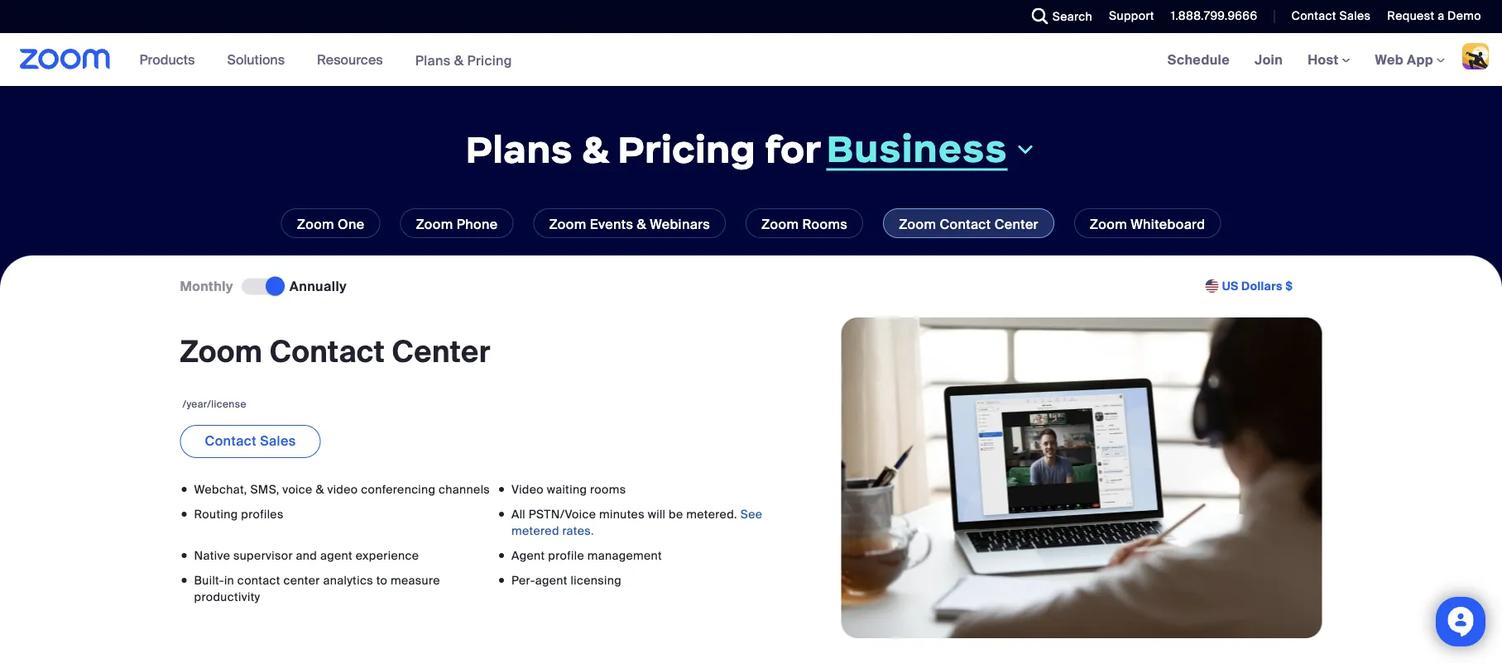 Task type: vqa. For each thing, say whether or not it's contained in the screenshot.
The Profiles
yes



Task type: describe. For each thing, give the bounding box(es) containing it.
measure
[[391, 573, 440, 588]]

& inside product information navigation
[[454, 52, 464, 69]]

zoom up /year/license
[[180, 333, 262, 371]]

all pstn/voice minutes will be metered.
[[512, 507, 741, 522]]

support
[[1109, 8, 1155, 24]]

see
[[741, 507, 763, 522]]

sms,
[[250, 482, 279, 497]]

web app button
[[1375, 51, 1445, 68]]

solutions button
[[227, 33, 292, 86]]

licensing
[[571, 573, 622, 588]]

contact sales inside main content
[[205, 432, 296, 450]]

be
[[669, 507, 683, 522]]

productivity
[[194, 590, 260, 605]]

per-
[[512, 573, 535, 588]]

one
[[338, 216, 365, 233]]

in
[[224, 573, 234, 588]]

products button
[[140, 33, 202, 86]]

zoom events & webinars
[[549, 216, 710, 233]]

management
[[587, 548, 662, 564]]

us dollars $
[[1222, 279, 1293, 294]]

/year/license
[[183, 398, 247, 411]]

main content containing business
[[0, 33, 1502, 664]]

schedule link
[[1155, 33, 1243, 86]]

webchat, sms, voice & video conferencing channels
[[194, 482, 490, 497]]

0 horizontal spatial zoom contact center
[[180, 333, 491, 371]]

routing profiles
[[194, 507, 284, 522]]

join link
[[1243, 33, 1296, 86]]

minutes
[[599, 507, 645, 522]]

zoom whiteboard
[[1090, 216, 1205, 233]]

see metered rates.
[[512, 507, 763, 539]]

phone
[[457, 216, 498, 233]]

plans & pricing for
[[466, 126, 822, 173]]

metered.
[[686, 507, 737, 522]]

routing
[[194, 507, 238, 522]]

a
[[1438, 8, 1445, 24]]

$
[[1286, 279, 1293, 294]]

demo
[[1448, 8, 1482, 24]]

contact
[[237, 573, 280, 588]]

zoom phone
[[416, 216, 498, 233]]

events
[[590, 216, 633, 233]]

0 horizontal spatial agent
[[320, 548, 353, 564]]

zoom left the one
[[297, 216, 334, 233]]

center inside "tabs of zoom services" tab list
[[995, 216, 1039, 233]]

webchat,
[[194, 482, 247, 497]]

plans for plans & pricing
[[415, 52, 451, 69]]

zoom one
[[297, 216, 365, 233]]

us dollars $ button
[[1222, 278, 1293, 295]]

plans & pricing
[[415, 52, 512, 69]]

1.888.799.9666
[[1171, 8, 1258, 24]]

conferencing
[[361, 482, 436, 497]]

pricing for plans & pricing
[[467, 52, 512, 69]]

web app
[[1375, 51, 1434, 68]]

us
[[1222, 279, 1239, 294]]

resources
[[317, 51, 383, 68]]

all
[[512, 507, 526, 522]]

analytics
[[323, 573, 373, 588]]

& inside "tabs of zoom services" tab list
[[637, 216, 646, 233]]

products
[[140, 51, 195, 68]]

1 horizontal spatial sales
[[1340, 8, 1371, 24]]

request
[[1388, 8, 1435, 24]]

dollars
[[1242, 279, 1283, 294]]

rooms
[[802, 216, 848, 233]]

agent
[[512, 548, 545, 564]]

rooms
[[590, 482, 626, 497]]

search button
[[1020, 0, 1097, 33]]

rates.
[[562, 523, 594, 539]]

for
[[765, 126, 822, 173]]

banner containing products
[[0, 33, 1502, 87]]

see metered rates. link
[[512, 507, 763, 539]]

0 horizontal spatial center
[[392, 333, 491, 371]]

1.888.799.9666 button up schedule "link"
[[1171, 8, 1258, 24]]

business button
[[827, 125, 1037, 172]]

product information navigation
[[127, 33, 525, 87]]

1.888.799.9666 button up 'schedule'
[[1159, 0, 1262, 33]]



Task type: locate. For each thing, give the bounding box(es) containing it.
app
[[1407, 51, 1434, 68]]

request a demo link
[[1375, 0, 1502, 33], [1388, 8, 1482, 24]]

join
[[1255, 51, 1283, 68]]

0 vertical spatial zoom contact center
[[899, 216, 1039, 233]]

1.888.799.9666 button
[[1159, 0, 1262, 33], [1171, 8, 1258, 24]]

pricing
[[467, 52, 512, 69], [618, 126, 756, 173]]

1 vertical spatial contact sales
[[205, 432, 296, 450]]

pricing for plans & pricing for
[[618, 126, 756, 173]]

resources button
[[317, 33, 390, 86]]

pstn/voice
[[529, 507, 596, 522]]

main content
[[0, 33, 1502, 664]]

waiting
[[547, 482, 587, 497]]

zoom contact center inside "tabs of zoom services" tab list
[[899, 216, 1039, 233]]

1 vertical spatial agent
[[535, 573, 568, 588]]

monthly
[[180, 278, 233, 295]]

down image
[[1014, 139, 1037, 159]]

to
[[376, 573, 388, 588]]

meetings navigation
[[1155, 33, 1502, 87]]

and
[[296, 548, 317, 564]]

1 horizontal spatial center
[[995, 216, 1039, 233]]

zoom contact center
[[899, 216, 1039, 233], [180, 333, 491, 371]]

schedule
[[1168, 51, 1230, 68]]

tabs of zoom services tab list
[[25, 209, 1478, 238]]

contact sales link
[[1279, 0, 1375, 33], [1292, 8, 1371, 24], [180, 425, 321, 458]]

center
[[995, 216, 1039, 233], [392, 333, 491, 371]]

1 vertical spatial pricing
[[618, 126, 756, 173]]

1 vertical spatial center
[[392, 333, 491, 371]]

1 horizontal spatial plans
[[466, 126, 573, 173]]

&
[[454, 52, 464, 69], [582, 126, 609, 173], [637, 216, 646, 233], [316, 482, 324, 497]]

agent
[[320, 548, 353, 564], [535, 573, 568, 588]]

search
[[1053, 9, 1093, 24]]

0 horizontal spatial plans
[[415, 52, 451, 69]]

supervisor
[[233, 548, 293, 564]]

0 vertical spatial contact sales
[[1292, 8, 1371, 24]]

annually
[[290, 278, 347, 295]]

contact sales up host dropdown button
[[1292, 8, 1371, 24]]

video
[[327, 482, 358, 497]]

whiteboard
[[1131, 216, 1205, 233]]

built-in contact center analytics to measure productivity
[[194, 573, 440, 605]]

native supervisor and agent experience
[[194, 548, 419, 564]]

1 vertical spatial plans
[[466, 126, 573, 173]]

profile picture image
[[1463, 43, 1489, 70]]

will
[[648, 507, 666, 522]]

pricing inside product information navigation
[[467, 52, 512, 69]]

zoom logo image
[[20, 49, 111, 70]]

0 horizontal spatial contact sales
[[205, 432, 296, 450]]

1 horizontal spatial contact sales
[[1292, 8, 1371, 24]]

agent down profile
[[535, 573, 568, 588]]

request a demo
[[1388, 8, 1482, 24]]

support link
[[1097, 0, 1159, 33], [1109, 8, 1155, 24]]

zoom rooms
[[762, 216, 848, 233]]

video waiting rooms
[[512, 482, 626, 497]]

center
[[283, 573, 320, 588]]

contact sales up sms,
[[205, 432, 296, 450]]

contact inside "tabs of zoom services" tab list
[[940, 216, 991, 233]]

sales
[[1340, 8, 1371, 24], [260, 432, 296, 450]]

webinars
[[650, 216, 710, 233]]

contact sales
[[1292, 8, 1371, 24], [205, 432, 296, 450]]

plans for plans & pricing for
[[466, 126, 573, 173]]

zoom left the events
[[549, 216, 587, 233]]

1 horizontal spatial agent
[[535, 573, 568, 588]]

contact
[[1292, 8, 1337, 24], [940, 216, 991, 233], [270, 333, 385, 371], [205, 432, 257, 450]]

0 horizontal spatial pricing
[[467, 52, 512, 69]]

0 horizontal spatial sales
[[260, 432, 296, 450]]

per-agent licensing
[[512, 573, 622, 588]]

0 vertical spatial sales
[[1340, 8, 1371, 24]]

profiles
[[241, 507, 284, 522]]

host button
[[1308, 51, 1351, 68]]

voice
[[283, 482, 313, 497]]

host
[[1308, 51, 1342, 68]]

plans
[[415, 52, 451, 69], [466, 126, 573, 173]]

1 vertical spatial zoom contact center
[[180, 333, 491, 371]]

experience
[[356, 548, 419, 564]]

sales up host dropdown button
[[1340, 8, 1371, 24]]

1 horizontal spatial zoom contact center
[[899, 216, 1039, 233]]

1 vertical spatial sales
[[260, 432, 296, 450]]

plans & pricing link
[[415, 52, 512, 69], [415, 52, 512, 69]]

solutions
[[227, 51, 285, 68]]

profile
[[548, 548, 584, 564]]

zoom left rooms
[[762, 216, 799, 233]]

plans inside product information navigation
[[415, 52, 451, 69]]

native
[[194, 548, 230, 564]]

channels
[[439, 482, 490, 497]]

0 vertical spatial pricing
[[467, 52, 512, 69]]

web
[[1375, 51, 1404, 68]]

banner
[[0, 33, 1502, 87]]

zoom down business
[[899, 216, 936, 233]]

zoom
[[297, 216, 334, 233], [416, 216, 453, 233], [549, 216, 587, 233], [762, 216, 799, 233], [899, 216, 936, 233], [1090, 216, 1127, 233], [180, 333, 262, 371]]

sales up sms,
[[260, 432, 296, 450]]

agent profile management
[[512, 548, 662, 564]]

agent up analytics
[[320, 548, 353, 564]]

0 vertical spatial agent
[[320, 548, 353, 564]]

video
[[512, 482, 544, 497]]

0 vertical spatial center
[[995, 216, 1039, 233]]

zoom left the whiteboard
[[1090, 216, 1127, 233]]

1 horizontal spatial pricing
[[618, 126, 756, 173]]

0 vertical spatial plans
[[415, 52, 451, 69]]

built-
[[194, 573, 224, 588]]

metered
[[512, 523, 559, 539]]

zoom left phone
[[416, 216, 453, 233]]

business
[[827, 125, 1008, 172]]



